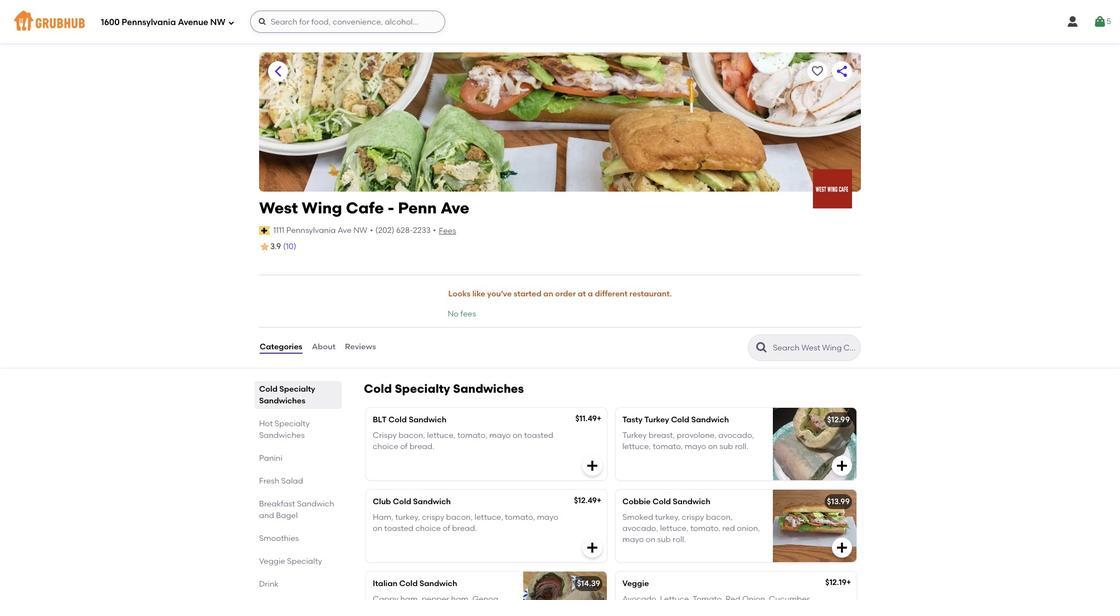 Task type: locate. For each thing, give the bounding box(es) containing it.
of
[[400, 442, 408, 452], [443, 524, 451, 534]]

Search West Wing Cafe - Penn Ave search field
[[772, 343, 858, 353]]

caret left icon image
[[272, 65, 285, 78]]

0 vertical spatial toasted
[[524, 431, 554, 440]]

sandwich up ham, turkey, crispy bacon, lettuce, tomato, mayo on toasted choice of bread.
[[413, 497, 451, 507]]

bacon, inside ham, turkey, crispy bacon, lettuce, tomato, mayo on toasted choice of bread.
[[446, 513, 473, 522]]

specialty down the smoothies tab
[[287, 557, 322, 566]]

$12.49 +
[[574, 496, 602, 506]]

salad
[[281, 477, 303, 486]]

pennsylvania inside button
[[286, 226, 336, 235]]

0 horizontal spatial svg image
[[228, 19, 235, 26]]

pennsylvania
[[122, 17, 176, 27], [286, 226, 336, 235]]

bacon, up red
[[706, 513, 733, 522]]

turkey inside turkey breast, provolone, avocado, lettuce, tomato, mayo on sub roll.
[[623, 431, 647, 440]]

0 horizontal spatial of
[[400, 442, 408, 452]]

1 vertical spatial avocado,
[[623, 524, 659, 534]]

search icon image
[[756, 341, 769, 354]]

pennsylvania down wing
[[286, 226, 336, 235]]

sub
[[720, 442, 734, 452], [658, 536, 671, 545]]

1 horizontal spatial nw
[[354, 226, 367, 235]]

specialty up blt cold sandwich
[[395, 382, 451, 396]]

veggie specialty tab
[[259, 556, 337, 567]]

toasted inside ham, turkey, crispy bacon, lettuce, tomato, mayo on toasted choice of bread.
[[385, 524, 414, 534]]

0 horizontal spatial crispy
[[422, 513, 445, 522]]

veggie inside tab
[[259, 557, 285, 566]]

+ for $12.19
[[847, 578, 852, 587]]

2 vertical spatial +
[[847, 578, 852, 587]]

cold specialty sandwiches
[[364, 382, 524, 396], [259, 385, 315, 406]]

•
[[370, 226, 373, 235], [433, 226, 436, 235]]

ave up fees on the top of page
[[441, 199, 470, 217]]

specialty for veggie specialty tab
[[287, 557, 322, 566]]

0 horizontal spatial cold specialty sandwiches
[[259, 385, 315, 406]]

tomato, inside crispy bacon, lettuce, tomato, mayo on toasted choice of bread.
[[458, 431, 488, 440]]

on inside crispy bacon, lettuce, tomato, mayo on toasted choice of bread.
[[513, 431, 523, 440]]

0 vertical spatial sub
[[720, 442, 734, 452]]

5
[[1107, 17, 1112, 26]]

2 vertical spatial sandwiches
[[259, 431, 305, 440]]

cold specialty sandwiches up blt cold sandwich
[[364, 382, 524, 396]]

fees
[[461, 310, 476, 319]]

turkey breast, provolone, avocado, lettuce, tomato, mayo on sub roll.
[[623, 431, 755, 452]]

0 vertical spatial turkey
[[645, 415, 670, 425]]

0 vertical spatial sandwiches
[[453, 382, 524, 396]]

turkey up breast,
[[645, 415, 670, 425]]

1 • from the left
[[370, 226, 373, 235]]

specialty right hot
[[275, 419, 310, 429]]

turkey, inside smoked turkey, crispy bacon, avocado, lettuce, tomato, red onion, mayo on sub roll.
[[655, 513, 680, 522]]

0 horizontal spatial turkey,
[[395, 513, 420, 522]]

0 horizontal spatial •
[[370, 226, 373, 235]]

turkey, inside ham, turkey, crispy bacon, lettuce, tomato, mayo on toasted choice of bread.
[[395, 513, 420, 522]]

of down the "club cold sandwich"
[[443, 524, 451, 534]]

$12.19 +
[[826, 578, 852, 587]]

avocado, down smoked
[[623, 524, 659, 534]]

veggie right $14.39 at the right of page
[[623, 579, 649, 589]]

sandwich up crispy bacon, lettuce, tomato, mayo on toasted choice of bread.
[[409, 415, 447, 425]]

looks
[[449, 289, 471, 299]]

crispy inside ham, turkey, crispy bacon, lettuce, tomato, mayo on toasted choice of bread.
[[422, 513, 445, 522]]

mayo
[[490, 431, 511, 440], [685, 442, 707, 452], [537, 513, 559, 522], [623, 536, 644, 545]]

1111 pennsylvania ave nw
[[273, 226, 367, 235]]

turkey
[[645, 415, 670, 425], [623, 431, 647, 440]]

sandwich for cobbie cold sandwich
[[673, 497, 711, 507]]

main navigation navigation
[[0, 0, 1121, 43]]

pennsylvania inside main navigation navigation
[[122, 17, 176, 27]]

1 vertical spatial veggie
[[623, 579, 649, 589]]

Search for food, convenience, alcohol... search field
[[250, 11, 445, 33]]

0 horizontal spatial veggie
[[259, 557, 285, 566]]

nw right avenue
[[210, 17, 226, 27]]

turkey,
[[395, 513, 420, 522], [655, 513, 680, 522]]

crispy
[[373, 431, 397, 440]]

0 vertical spatial avocado,
[[719, 431, 755, 440]]

+ for $12.49
[[597, 496, 602, 506]]

avocado, right 'provolone,'
[[719, 431, 755, 440]]

specialty up hot specialty sandwiches tab
[[280, 385, 315, 394]]

cold right cobbie
[[653, 497, 671, 507]]

nw inside main navigation navigation
[[210, 17, 226, 27]]

turkey, down the "club cold sandwich"
[[395, 513, 420, 522]]

1 vertical spatial toasted
[[385, 524, 414, 534]]

hot specialty sandwiches
[[259, 419, 310, 440]]

fees
[[439, 226, 456, 236]]

tomato, inside turkey breast, provolone, avocado, lettuce, tomato, mayo on sub roll.
[[653, 442, 683, 452]]

0 horizontal spatial roll.
[[673, 536, 686, 545]]

0 horizontal spatial sub
[[658, 536, 671, 545]]

svg image
[[258, 17, 267, 26], [228, 19, 235, 26], [586, 541, 599, 555]]

about button
[[312, 328, 336, 368]]

1 vertical spatial sub
[[658, 536, 671, 545]]

sandwich inside the breakfast sandwich and bagel
[[297, 499, 334, 509]]

1 horizontal spatial of
[[443, 524, 451, 534]]

order
[[556, 289, 576, 299]]

ave
[[441, 199, 470, 217], [338, 226, 352, 235]]

sub inside smoked turkey, crispy bacon, avocado, lettuce, tomato, red onion, mayo on sub roll.
[[658, 536, 671, 545]]

bacon, for club
[[446, 513, 473, 522]]

• (202) 628-2233 • fees
[[370, 226, 456, 236]]

$12.99
[[828, 415, 850, 425]]

cobbie
[[623, 497, 651, 507]]

tasty turkey cold sandwich
[[623, 415, 729, 425]]

share icon image
[[836, 65, 849, 78]]

avocado,
[[719, 431, 755, 440], [623, 524, 659, 534]]

1 turkey, from the left
[[395, 513, 420, 522]]

red
[[723, 524, 735, 534]]

1 vertical spatial turkey
[[623, 431, 647, 440]]

0 vertical spatial bread.
[[410, 442, 435, 452]]

0 horizontal spatial pennsylvania
[[122, 17, 176, 27]]

0 vertical spatial pennsylvania
[[122, 17, 176, 27]]

$11.49
[[576, 414, 597, 424]]

veggie for veggie specialty
[[259, 557, 285, 566]]

1 horizontal spatial roll.
[[735, 442, 749, 452]]

cold specialty sandwiches up hot specialty sandwiches
[[259, 385, 315, 406]]

nw down west wing cafe - penn ave
[[354, 226, 367, 235]]

1 crispy from the left
[[422, 513, 445, 522]]

nw for 1600 pennsylvania avenue nw
[[210, 17, 226, 27]]

nw inside 1111 pennsylvania ave nw button
[[354, 226, 367, 235]]

1 horizontal spatial bread.
[[452, 524, 477, 534]]

veggie up drink
[[259, 557, 285, 566]]

lettuce, inside turkey breast, provolone, avocado, lettuce, tomato, mayo on sub roll.
[[623, 442, 651, 452]]

2 horizontal spatial svg image
[[586, 541, 599, 555]]

sandwiches inside cold specialty sandwiches
[[259, 396, 306, 406]]

0 horizontal spatial toasted
[[385, 524, 414, 534]]

1 vertical spatial choice
[[416, 524, 441, 534]]

bread.
[[410, 442, 435, 452], [452, 524, 477, 534]]

1 vertical spatial bread.
[[452, 524, 477, 534]]

0 horizontal spatial nw
[[210, 17, 226, 27]]

crispy
[[422, 513, 445, 522], [682, 513, 705, 522]]

veggie for veggie
[[623, 579, 649, 589]]

1 vertical spatial ave
[[338, 226, 352, 235]]

choice down the "club cold sandwich"
[[416, 524, 441, 534]]

turkey, for ham,
[[395, 513, 420, 522]]

choice
[[373, 442, 399, 452], [416, 524, 441, 534]]

pennsylvania for 1111
[[286, 226, 336, 235]]

0 vertical spatial veggie
[[259, 557, 285, 566]]

1 horizontal spatial choice
[[416, 524, 441, 534]]

0 horizontal spatial bread.
[[410, 442, 435, 452]]

tasty turkey cold sandwich image
[[773, 408, 857, 480]]

hot
[[259, 419, 273, 429]]

1 horizontal spatial pennsylvania
[[286, 226, 336, 235]]

restaurant.
[[630, 289, 672, 299]]

bacon, down the "club cold sandwich"
[[446, 513, 473, 522]]

bacon, inside smoked turkey, crispy bacon, avocado, lettuce, tomato, red onion, mayo on sub roll.
[[706, 513, 733, 522]]

1 horizontal spatial veggie
[[623, 579, 649, 589]]

cold right italian
[[400, 579, 418, 589]]

crispy down cobbie cold sandwich
[[682, 513, 705, 522]]

svg image for smoked turkey, crispy bacon, avocado, lettuce, tomato, red onion, mayo on sub roll.
[[836, 541, 849, 555]]

fresh
[[259, 477, 280, 486]]

1600
[[101, 17, 120, 27]]

roll.
[[735, 442, 749, 452], [673, 536, 686, 545]]

1 vertical spatial pennsylvania
[[286, 226, 336, 235]]

turkey, down cobbie cold sandwich
[[655, 513, 680, 522]]

lettuce,
[[427, 431, 456, 440], [623, 442, 651, 452], [475, 513, 503, 522], [660, 524, 689, 534]]

roll. inside turkey breast, provolone, avocado, lettuce, tomato, mayo on sub roll.
[[735, 442, 749, 452]]

italian
[[373, 579, 398, 589]]

of down blt cold sandwich
[[400, 442, 408, 452]]

1 horizontal spatial toasted
[[524, 431, 554, 440]]

0 vertical spatial nw
[[210, 17, 226, 27]]

1 horizontal spatial turkey,
[[655, 513, 680, 522]]

bacon, down blt cold sandwich
[[399, 431, 425, 440]]

bagel
[[276, 511, 298, 521]]

• right 2233
[[433, 226, 436, 235]]

2 horizontal spatial bacon,
[[706, 513, 733, 522]]

provolone,
[[677, 431, 717, 440]]

sandwiches for hot specialty sandwiches tab
[[259, 431, 305, 440]]

and
[[259, 511, 274, 521]]

choice down crispy
[[373, 442, 399, 452]]

1 vertical spatial roll.
[[673, 536, 686, 545]]

sandwich right italian
[[420, 579, 458, 589]]

west wing cafe - penn ave logo image
[[814, 170, 853, 209]]

0 vertical spatial ave
[[441, 199, 470, 217]]

started
[[514, 289, 542, 299]]

0 horizontal spatial ave
[[338, 226, 352, 235]]

0 horizontal spatial avocado,
[[623, 524, 659, 534]]

on inside turkey breast, provolone, avocado, lettuce, tomato, mayo on sub roll.
[[709, 442, 718, 452]]

crispy down the "club cold sandwich"
[[422, 513, 445, 522]]

1 horizontal spatial •
[[433, 226, 436, 235]]

bacon,
[[399, 431, 425, 440], [446, 513, 473, 522], [706, 513, 733, 522]]

0 vertical spatial of
[[400, 442, 408, 452]]

1 vertical spatial sandwiches
[[259, 396, 306, 406]]

mayo inside turkey breast, provolone, avocado, lettuce, tomato, mayo on sub roll.
[[685, 442, 707, 452]]

specialty for the cold specialty sandwiches tab
[[280, 385, 315, 394]]

svg image for crispy bacon, lettuce, tomato, mayo on toasted choice of bread.
[[586, 459, 599, 473]]

1 horizontal spatial ave
[[441, 199, 470, 217]]

$12.19
[[826, 578, 847, 587]]

0 horizontal spatial bacon,
[[399, 431, 425, 440]]

1 horizontal spatial avocado,
[[719, 431, 755, 440]]

toasted
[[524, 431, 554, 440], [385, 524, 414, 534]]

sandwich down fresh salad tab
[[297, 499, 334, 509]]

penn
[[398, 199, 437, 217]]

smoothies tab
[[259, 533, 337, 545]]

nw
[[210, 17, 226, 27], [354, 226, 367, 235]]

+
[[597, 414, 602, 424], [597, 496, 602, 506], [847, 578, 852, 587]]

sandwich up smoked turkey, crispy bacon, avocado, lettuce, tomato, red onion, mayo on sub roll.
[[673, 497, 711, 507]]

1 vertical spatial of
[[443, 524, 451, 534]]

crispy inside smoked turkey, crispy bacon, avocado, lettuce, tomato, red onion, mayo on sub roll.
[[682, 513, 705, 522]]

mayo inside smoked turkey, crispy bacon, avocado, lettuce, tomato, red onion, mayo on sub roll.
[[623, 536, 644, 545]]

svg image
[[1066, 15, 1080, 28], [1094, 15, 1107, 28], [586, 459, 599, 473], [836, 459, 849, 473], [836, 541, 849, 555]]

1 horizontal spatial sub
[[720, 442, 734, 452]]

$11.49 +
[[576, 414, 602, 424]]

drink
[[259, 580, 279, 589]]

on inside ham, turkey, crispy bacon, lettuce, tomato, mayo on toasted choice of bread.
[[373, 524, 383, 534]]

cold inside cold specialty sandwiches
[[259, 385, 278, 394]]

2 turkey, from the left
[[655, 513, 680, 522]]

-
[[388, 199, 394, 217]]

avocado, inside smoked turkey, crispy bacon, avocado, lettuce, tomato, red onion, mayo on sub roll.
[[623, 524, 659, 534]]

breakfast sandwich and bagel
[[259, 499, 334, 521]]

1 vertical spatial +
[[597, 496, 602, 506]]

specialty
[[395, 382, 451, 396], [280, 385, 315, 394], [275, 419, 310, 429], [287, 557, 322, 566]]

1 vertical spatial nw
[[354, 226, 367, 235]]

sandwiches inside hot specialty sandwiches
[[259, 431, 305, 440]]

ham, turkey, crispy bacon, lettuce, tomato, mayo on toasted choice of bread.
[[373, 513, 559, 534]]

bacon, for cobbie
[[706, 513, 733, 522]]

cold up hot
[[259, 385, 278, 394]]

0 horizontal spatial choice
[[373, 442, 399, 452]]

pennsylvania right the 1600
[[122, 17, 176, 27]]

specialty inside hot specialty sandwiches
[[275, 419, 310, 429]]

1 horizontal spatial bacon,
[[446, 513, 473, 522]]

0 vertical spatial roll.
[[735, 442, 749, 452]]

veggie
[[259, 557, 285, 566], [623, 579, 649, 589]]

• left (202)
[[370, 226, 373, 235]]

looks like you've started an order at a different restaurant. button
[[448, 282, 673, 307]]

of inside ham, turkey, crispy bacon, lettuce, tomato, mayo on toasted choice of bread.
[[443, 524, 451, 534]]

(10)
[[283, 242, 296, 251]]

0 vertical spatial +
[[597, 414, 602, 424]]

crispy bacon, lettuce, tomato, mayo on toasted choice of bread.
[[373, 431, 554, 452]]

sandwiches
[[453, 382, 524, 396], [259, 396, 306, 406], [259, 431, 305, 440]]

0 vertical spatial choice
[[373, 442, 399, 452]]

turkey down tasty
[[623, 431, 647, 440]]

2 crispy from the left
[[682, 513, 705, 522]]

choice inside ham, turkey, crispy bacon, lettuce, tomato, mayo on toasted choice of bread.
[[416, 524, 441, 534]]

crispy for club cold sandwich
[[422, 513, 445, 522]]

hot specialty sandwiches tab
[[259, 418, 337, 441]]

ave down west wing cafe - penn ave
[[338, 226, 352, 235]]

5 button
[[1094, 12, 1112, 32]]

1 horizontal spatial crispy
[[682, 513, 705, 522]]



Task type: vqa. For each thing, say whether or not it's contained in the screenshot.
$12.19
yes



Task type: describe. For each thing, give the bounding box(es) containing it.
choice inside crispy bacon, lettuce, tomato, mayo on toasted choice of bread.
[[373, 442, 399, 452]]

panini tab
[[259, 453, 337, 464]]

cobbie cold sandwich image
[[773, 490, 857, 562]]

cold right club
[[393, 497, 411, 507]]

smoked
[[623, 513, 654, 522]]

no
[[448, 310, 459, 319]]

avocado, inside turkey breast, provolone, avocado, lettuce, tomato, mayo on sub roll.
[[719, 431, 755, 440]]

nw for 1111 pennsylvania ave nw
[[354, 226, 367, 235]]

sandwich for blt cold sandwich
[[409, 415, 447, 425]]

categories button
[[259, 328, 303, 368]]

$13.99
[[828, 497, 850, 507]]

tomato, inside smoked turkey, crispy bacon, avocado, lettuce, tomato, red onion, mayo on sub roll.
[[691, 524, 721, 534]]

$14.39
[[577, 579, 601, 589]]

fees button
[[439, 225, 457, 238]]

svg image inside 5 button
[[1094, 15, 1107, 28]]

smoked turkey, crispy bacon, avocado, lettuce, tomato, red onion, mayo on sub roll.
[[623, 513, 760, 545]]

onion,
[[737, 524, 760, 534]]

lettuce, inside crispy bacon, lettuce, tomato, mayo on toasted choice of bread.
[[427, 431, 456, 440]]

roll. inside smoked turkey, crispy bacon, avocado, lettuce, tomato, red onion, mayo on sub roll.
[[673, 536, 686, 545]]

breast,
[[649, 431, 675, 440]]

star icon image
[[259, 242, 270, 253]]

sandwich for club cold sandwich
[[413, 497, 451, 507]]

you've
[[488, 289, 512, 299]]

looks like you've started an order at a different restaurant.
[[449, 289, 672, 299]]

cold specialty sandwiches tab
[[259, 383, 337, 407]]

drink tab
[[259, 579, 337, 590]]

sandwich for italian cold sandwich
[[420, 579, 458, 589]]

reviews
[[345, 343, 376, 352]]

veggie specialty
[[259, 557, 322, 566]]

tasty
[[623, 415, 643, 425]]

a
[[588, 289, 593, 299]]

save this restaurant button
[[808, 61, 828, 81]]

1 horizontal spatial svg image
[[258, 17, 267, 26]]

at
[[578, 289, 586, 299]]

mayo inside crispy bacon, lettuce, tomato, mayo on toasted choice of bread.
[[490, 431, 511, 440]]

fresh salad tab
[[259, 475, 337, 487]]

cafe
[[346, 199, 384, 217]]

lettuce, inside ham, turkey, crispy bacon, lettuce, tomato, mayo on toasted choice of bread.
[[475, 513, 503, 522]]

1600 pennsylvania avenue nw
[[101, 17, 226, 27]]

ave inside button
[[338, 226, 352, 235]]

tomato, inside ham, turkey, crispy bacon, lettuce, tomato, mayo on toasted choice of bread.
[[505, 513, 535, 522]]

1111
[[273, 226, 285, 235]]

club
[[373, 497, 391, 507]]

wing
[[302, 199, 342, 217]]

specialty for hot specialty sandwiches tab
[[275, 419, 310, 429]]

sandwiches for the cold specialty sandwiches tab
[[259, 396, 306, 406]]

crispy for cobbie cold sandwich
[[682, 513, 705, 522]]

3.9
[[270, 242, 281, 252]]

cold up 'provolone,'
[[671, 415, 690, 425]]

smoothies
[[259, 534, 299, 543]]

sub inside turkey breast, provolone, avocado, lettuce, tomato, mayo on sub roll.
[[720, 442, 734, 452]]

ham,
[[373, 513, 394, 522]]

italian cold sandwich
[[373, 579, 458, 589]]

categories
[[260, 343, 303, 352]]

sandwich up 'provolone,'
[[692, 415, 729, 425]]

on inside smoked turkey, crispy bacon, avocado, lettuce, tomato, red onion, mayo on sub roll.
[[646, 536, 656, 545]]

about
[[312, 343, 336, 352]]

subscription pass image
[[259, 226, 271, 235]]

blt cold sandwich
[[373, 415, 447, 425]]

of inside crispy bacon, lettuce, tomato, mayo on toasted choice of bread.
[[400, 442, 408, 452]]

italian cold sandwich image
[[524, 572, 607, 601]]

1 horizontal spatial cold specialty sandwiches
[[364, 382, 524, 396]]

cold up blt
[[364, 382, 392, 396]]

2233
[[413, 226, 431, 235]]

toasted inside crispy bacon, lettuce, tomato, mayo on toasted choice of bread.
[[524, 431, 554, 440]]

cold right blt
[[389, 415, 407, 425]]

lettuce, inside smoked turkey, crispy bacon, avocado, lettuce, tomato, red onion, mayo on sub roll.
[[660, 524, 689, 534]]

628-
[[396, 226, 413, 235]]

svg image for turkey breast, provolone, avocado, lettuce, tomato, mayo on sub roll.
[[836, 459, 849, 473]]

turkey, for smoked
[[655, 513, 680, 522]]

1111 pennsylvania ave nw button
[[273, 225, 368, 237]]

club cold sandwich
[[373, 497, 451, 507]]

reviews button
[[345, 328, 377, 368]]

fresh salad
[[259, 477, 303, 486]]

cobbie cold sandwich
[[623, 497, 711, 507]]

no fees
[[448, 310, 476, 319]]

an
[[544, 289, 554, 299]]

(202) 628-2233 button
[[376, 225, 431, 236]]

different
[[595, 289, 628, 299]]

mayo inside ham, turkey, crispy bacon, lettuce, tomato, mayo on toasted choice of bread.
[[537, 513, 559, 522]]

bread. inside crispy bacon, lettuce, tomato, mayo on toasted choice of bread.
[[410, 442, 435, 452]]

like
[[473, 289, 486, 299]]

save this restaurant image
[[811, 65, 825, 78]]

+ for $11.49
[[597, 414, 602, 424]]

(202)
[[376, 226, 395, 235]]

blt
[[373, 415, 387, 425]]

panini
[[259, 454, 283, 463]]

pennsylvania for 1600
[[122, 17, 176, 27]]

avenue
[[178, 17, 208, 27]]

bacon, inside crispy bacon, lettuce, tomato, mayo on toasted choice of bread.
[[399, 431, 425, 440]]

2 • from the left
[[433, 226, 436, 235]]

bread. inside ham, turkey, crispy bacon, lettuce, tomato, mayo on toasted choice of bread.
[[452, 524, 477, 534]]

breakfast sandwich and bagel tab
[[259, 498, 337, 522]]

west
[[259, 199, 298, 217]]

$12.49
[[574, 496, 597, 506]]

west wing cafe - penn ave
[[259, 199, 470, 217]]

breakfast
[[259, 499, 295, 509]]

cold specialty sandwiches inside tab
[[259, 385, 315, 406]]



